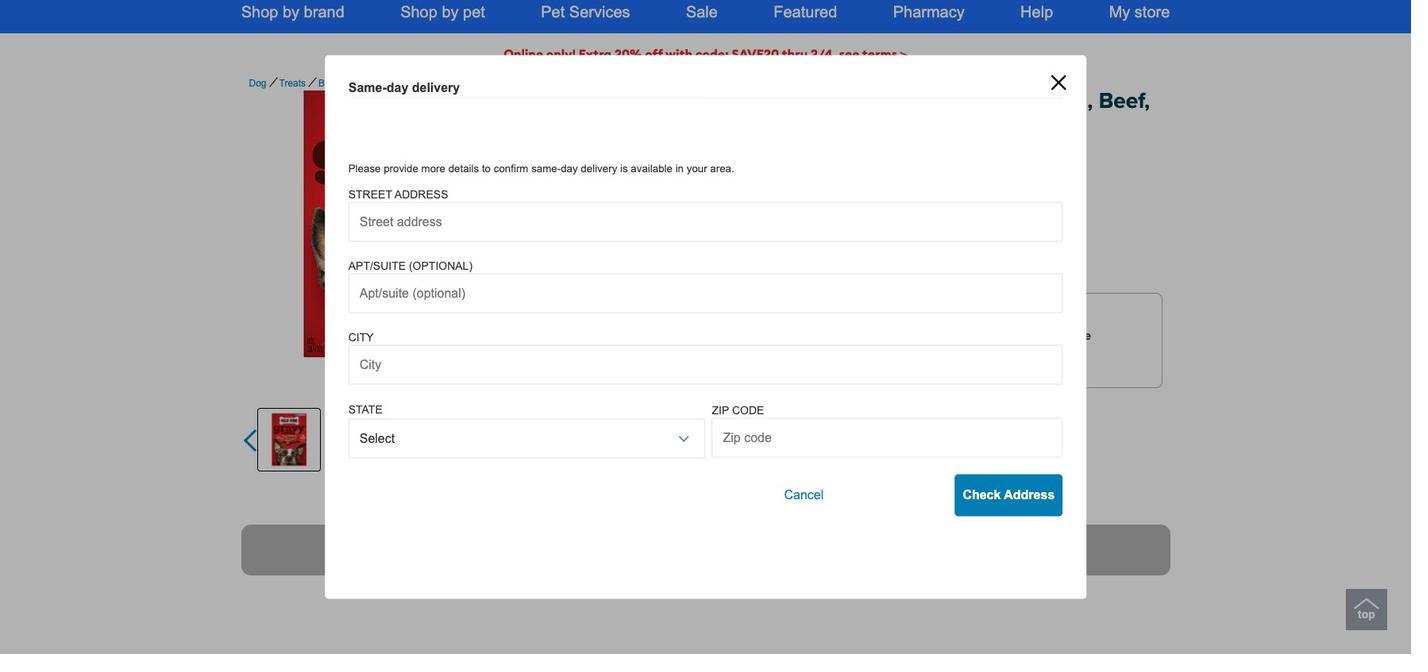 Task type: describe. For each thing, give the bounding box(es) containing it.
autoship & save 35%
[[877, 328, 971, 357]]

an
[[582, 402, 595, 418]]

ship
[[1030, 328, 1055, 344]]

cancel
[[784, 488, 824, 502]]

only!
[[546, 46, 576, 62]]

shop for shop by brand
[[241, 3, 278, 21]]

extra inside extra 20% online only with code save20 details
[[575, 220, 605, 236]]

0 vertical spatial extra
[[579, 46, 612, 62]]

1 details link from the top
[[575, 236, 610, 251]]

street
[[348, 188, 392, 201]]

more
[[421, 162, 446, 174]]

my
[[1109, 3, 1130, 21]]

only
[[676, 220, 701, 236]]

shop by brand
[[241, 3, 345, 21]]

bacon
[[617, 112, 682, 140]]

city
[[348, 331, 374, 344]]

online only! extra 20% off with code: save20 thru 2/4, see terms > link
[[504, 46, 908, 62]]

dog link
[[249, 78, 266, 89]]

online
[[636, 220, 672, 236]]

0 vertical spatial save20
[[732, 46, 779, 62]]

hours
[[625, 345, 653, 359]]

code inside extra 20% online only with code save20 details
[[733, 220, 761, 236]]

all
[[903, 88, 931, 116]]

zip code
[[712, 404, 764, 417]]

details inside extra 20% online only with code save20 details
[[575, 236, 610, 251]]

shop by pet link
[[372, 0, 513, 33]]

Street address text field
[[348, 202, 1063, 242]]

back to top image
[[1354, 592, 1380, 617]]

$1.00
[[717, 454, 745, 469]]

pet services link
[[513, 0, 658, 33]]

$6.99
[[605, 195, 638, 211]]

cancel link
[[784, 488, 824, 502]]

1 add from the left
[[559, 402, 579, 418]]

$3.99 $6.99
[[559, 193, 638, 213]]

check address button
[[955, 475, 1063, 517]]

bakery
[[403, 78, 432, 89]]

ship to me in stock
[[1030, 328, 1091, 359]]

35%
[[877, 340, 902, 357]]

biscuits, cookies & bakery treats
[[319, 78, 462, 89]]

state
[[348, 403, 383, 416]]

milk-bone gravybones dog treat all ages - chicken, beef, liver, bacon
[[559, 88, 1150, 140]]

thru
[[782, 46, 808, 62]]

autoship
[[877, 328, 929, 344]]

1 vertical spatial day
[[561, 162, 578, 174]]

services
[[569, 3, 630, 21]]

apt/suite (optional)
[[348, 259, 473, 272]]

-
[[993, 88, 1000, 116]]

1 pet from the left
[[463, 3, 485, 21]]

help
[[1021, 3, 1053, 21]]

dog
[[797, 88, 839, 116]]

0 vertical spatial with
[[666, 46, 693, 62]]

by for pet
[[442, 3, 459, 21]]

help link
[[993, 0, 1081, 33]]

save20 inside extra 20% online only with code save20 details
[[764, 220, 811, 236]]

brand
[[304, 3, 345, 21]]

1 horizontal spatial to
[[642, 402, 653, 418]]

biscuits,
[[319, 78, 354, 89]]

shop by brand link
[[213, 0, 372, 33]]

Apt/suite (optional) text field
[[348, 274, 1063, 313]]

chicken,
[[1006, 88, 1093, 116]]

apt/suite
[[348, 259, 406, 272]]

pet services
[[541, 3, 630, 21]]

me
[[1073, 328, 1091, 344]]

bone
[[608, 88, 661, 116]]

to inside dialog
[[482, 162, 491, 174]]

check
[[656, 402, 685, 418]]

your
[[687, 162, 707, 174]]

1 address from the left
[[598, 402, 639, 418]]

#
[[585, 162, 592, 177]]

2 add from the left
[[747, 402, 767, 418]]

cookies
[[357, 78, 391, 89]]

top
[[1358, 608, 1376, 621]]

or 4 interest-free payments of $1.00 with
[[559, 454, 773, 469]]

sale link
[[658, 0, 746, 33]]

sale
[[686, 3, 718, 21]]

less
[[668, 345, 687, 359]]

1 horizontal spatial in
[[676, 162, 684, 174]]

please provide more details to confirm same-day delivery is available in your area.
[[348, 162, 734, 174]]

biscuits, cookies & bakery treats link
[[319, 78, 462, 89]]

online
[[504, 46, 543, 62]]

liver,
[[559, 112, 611, 140]]

zip
[[712, 404, 729, 417]]

ages
[[937, 88, 988, 116]]

is
[[620, 162, 628, 174]]

beef,
[[1099, 88, 1150, 116]]

2 address from the left
[[770, 402, 811, 418]]

code:
[[696, 46, 729, 62]]

(optional)
[[409, 259, 473, 272]]

treat
[[845, 88, 897, 116]]

my store link
[[1081, 0, 1198, 33]]

item
[[559, 162, 582, 177]]

check
[[963, 488, 1001, 502]]

street address
[[348, 188, 448, 201]]

Zip code text field
[[712, 418, 1063, 458]]

dog
[[249, 78, 266, 89]]

address for check address
[[1004, 488, 1055, 502]]



Task type: vqa. For each thing, say whether or not it's contained in the screenshot.
search field
no



Task type: locate. For each thing, give the bounding box(es) containing it.
gravybones
[[666, 88, 791, 116]]

2 horizontal spatial to
[[1059, 328, 1070, 344]]

with inside extra 20% online only with code save20 details
[[705, 220, 729, 236]]

2 details link from the top
[[575, 267, 610, 282]]

same-
[[348, 81, 387, 94]]

1 by from the left
[[283, 3, 299, 21]]

to right details
[[482, 162, 491, 174]]

address down more
[[395, 188, 448, 201]]

delivery left is on the left of page
[[581, 162, 617, 174]]

shop inside shop by brand link
[[241, 3, 278, 21]]

0 horizontal spatial &
[[394, 78, 400, 89]]

0 horizontal spatial address
[[598, 402, 639, 418]]

1 horizontal spatial day
[[561, 162, 578, 174]]

shop inside shop by pet link
[[400, 3, 438, 21]]

in down ship
[[1030, 345, 1039, 359]]

20% inside extra 20% online only with code save20 details
[[608, 220, 633, 236]]

0 vertical spatial details link
[[575, 236, 610, 251]]

0 vertical spatial &
[[394, 78, 400, 89]]

address right "check"
[[1004, 488, 1055, 502]]

0 horizontal spatial add
[[559, 402, 579, 418]]

0 vertical spatial 20%
[[615, 46, 642, 62]]

shop left the brand
[[241, 3, 278, 21]]

of
[[703, 454, 714, 469]]

address right "an"
[[598, 402, 639, 418]]

confirm
[[494, 162, 529, 174]]

add left "an"
[[559, 402, 579, 418]]

code right zip
[[732, 404, 764, 417]]

1 vertical spatial save20
[[764, 220, 811, 236]]

1 horizontal spatial address
[[1004, 488, 1055, 502]]

0 vertical spatial day
[[387, 81, 408, 94]]

treats link
[[279, 78, 306, 89]]

extra right only!
[[579, 46, 612, 62]]

&
[[394, 78, 400, 89], [932, 328, 940, 344]]

to left check
[[642, 402, 653, 418]]

code
[[733, 220, 761, 236], [732, 404, 764, 417]]

shop by pet
[[400, 3, 485, 21]]

1 vertical spatial to
[[1059, 328, 1070, 344]]

2 details from the top
[[575, 267, 610, 282]]

address right zip code
[[770, 402, 811, 418]]

check address
[[963, 488, 1055, 502]]

2 by from the left
[[442, 3, 459, 21]]

0 horizontal spatial or
[[559, 454, 570, 469]]

address for street address
[[395, 188, 448, 201]]

in inside ship to me in stock
[[1030, 345, 1039, 359]]

1 horizontal spatial &
[[932, 328, 940, 344]]

available
[[631, 162, 673, 174]]

milk-
[[559, 88, 608, 116]]

1 horizontal spatial add
[[747, 402, 767, 418]]

1 horizontal spatial pet
[[541, 3, 565, 21]]

with right the off
[[666, 46, 693, 62]]

my store
[[1109, 3, 1170, 21]]

& inside 'autoship & save 35%'
[[932, 328, 940, 344]]

pharmacy link
[[865, 0, 993, 33]]

0 vertical spatial details
[[575, 236, 610, 251]]

1 horizontal spatial treats
[[435, 78, 462, 89]]

1 details from the top
[[575, 236, 610, 251]]

2
[[616, 345, 622, 359]]

dialog
[[325, 55, 1087, 599]]

1 horizontal spatial with
[[705, 220, 729, 236]]

treats right dog link
[[279, 78, 306, 89]]

20% down "$6.99" on the top left of the page
[[608, 220, 633, 236]]

extra 20% online only with code save20 details
[[575, 220, 811, 251]]

0 horizontal spatial in
[[604, 345, 613, 359]]

by
[[283, 3, 299, 21], [442, 3, 459, 21]]

same-
[[531, 162, 561, 174]]

1 horizontal spatial delivery
[[581, 162, 617, 174]]

2 vertical spatial with
[[748, 454, 770, 469]]

stock
[[1042, 345, 1067, 359]]

save
[[943, 328, 971, 344]]

& left bakery on the left of the page
[[394, 78, 400, 89]]

delivery right cookies
[[412, 81, 460, 94]]

day
[[387, 81, 408, 94], [561, 162, 578, 174]]

availability
[[688, 402, 743, 418]]

in left your on the top of the page
[[676, 162, 684, 174]]

2 treats from the left
[[435, 78, 462, 89]]

1 vertical spatial code
[[732, 404, 764, 417]]

dialog containing same-day delivery
[[325, 55, 1087, 599]]

1 treats from the left
[[279, 78, 306, 89]]

1 vertical spatial details link
[[575, 267, 610, 282]]

extra down "$3.99 $6.99"
[[575, 220, 605, 236]]

area.
[[710, 162, 734, 174]]

2 shop from the left
[[400, 3, 438, 21]]

featured link
[[746, 0, 865, 33]]

0 horizontal spatial address
[[395, 188, 448, 201]]

item # 5065908
[[559, 162, 637, 177]]

20% left the off
[[615, 46, 642, 62]]

shop for shop by pet
[[400, 3, 438, 21]]

1 vertical spatial extra
[[575, 220, 605, 236]]

ready in 2 hours or less
[[572, 345, 687, 359]]

4
[[573, 454, 579, 469]]

1 vertical spatial with
[[705, 220, 729, 236]]

please
[[348, 162, 381, 174]]

with right $1.00
[[748, 454, 770, 469]]

shop up bakery on the left of the page
[[400, 3, 438, 21]]

address
[[598, 402, 639, 418], [770, 402, 811, 418]]

by for brand
[[283, 3, 299, 21]]

shop
[[241, 3, 278, 21], [400, 3, 438, 21]]

extra
[[579, 46, 612, 62], [575, 220, 605, 236]]

1 vertical spatial address
[[1004, 488, 1055, 502]]

treats
[[279, 78, 306, 89], [435, 78, 462, 89]]

in
[[676, 162, 684, 174], [604, 345, 613, 359], [1030, 345, 1039, 359]]

online only! extra 20% off with code: save20 thru 2/4, see terms >
[[504, 46, 908, 62]]

see
[[839, 46, 860, 62]]

2 pet from the left
[[541, 3, 565, 21]]

0 horizontal spatial by
[[283, 3, 299, 21]]

details
[[448, 162, 479, 174]]

interest-
[[582, 454, 626, 469]]

0 horizontal spatial to
[[482, 162, 491, 174]]

0 horizontal spatial delivery
[[412, 81, 460, 94]]

terms
[[862, 46, 898, 62]]

in left 2
[[604, 345, 613, 359]]

store
[[1135, 3, 1170, 21]]

20%
[[615, 46, 642, 62], [608, 220, 633, 236]]

0 horizontal spatial pet
[[463, 3, 485, 21]]

2 vertical spatial to
[[642, 402, 653, 418]]

0 vertical spatial or
[[655, 345, 666, 359]]

0 vertical spatial address
[[395, 188, 448, 201]]

1 horizontal spatial address
[[770, 402, 811, 418]]

provide
[[384, 162, 418, 174]]

ready
[[572, 345, 602, 359]]

with
[[666, 46, 693, 62], [705, 220, 729, 236], [748, 454, 770, 469]]

treats right bakery on the left of the page
[[435, 78, 462, 89]]

City text field
[[348, 345, 1063, 385]]

payments
[[649, 454, 700, 469]]

1 horizontal spatial by
[[442, 3, 459, 21]]

add address link
[[747, 402, 811, 418]]

2 horizontal spatial with
[[748, 454, 770, 469]]

1 horizontal spatial or
[[655, 345, 666, 359]]

off
[[645, 46, 663, 62]]

1 vertical spatial delivery
[[581, 162, 617, 174]]

1 shop from the left
[[241, 3, 278, 21]]

to
[[482, 162, 491, 174], [1059, 328, 1070, 344], [642, 402, 653, 418]]

2 horizontal spatial in
[[1030, 345, 1039, 359]]

1 vertical spatial details
[[575, 267, 610, 282]]

1 vertical spatial &
[[932, 328, 940, 344]]

add an address to check availability add address
[[559, 402, 811, 418]]

save20
[[732, 46, 779, 62], [764, 220, 811, 236]]

0 horizontal spatial with
[[666, 46, 693, 62]]

5065908
[[592, 162, 637, 177]]

same-day delivery
[[348, 81, 460, 94]]

or left 4
[[559, 454, 570, 469]]

or left less on the left bottom
[[655, 345, 666, 359]]

0 vertical spatial to
[[482, 162, 491, 174]]

to inside ship to me in stock
[[1059, 328, 1070, 344]]

0 vertical spatial delivery
[[412, 81, 460, 94]]

delivery
[[412, 81, 460, 94], [581, 162, 617, 174]]

0 horizontal spatial shop
[[241, 3, 278, 21]]

$3.99
[[559, 193, 601, 213]]

0 horizontal spatial day
[[387, 81, 408, 94]]

address inside check address "button"
[[1004, 488, 1055, 502]]

free
[[626, 454, 646, 469]]

0 horizontal spatial treats
[[279, 78, 306, 89]]

to left me
[[1059, 328, 1070, 344]]

code right the only at the left top
[[733, 220, 761, 236]]

add right zip
[[747, 402, 767, 418]]

1 vertical spatial or
[[559, 454, 570, 469]]

with right the only at the left top
[[705, 220, 729, 236]]

0 vertical spatial code
[[733, 220, 761, 236]]

details
[[575, 236, 610, 251], [575, 267, 610, 282]]

pharmacy
[[893, 3, 965, 21]]

1 horizontal spatial shop
[[400, 3, 438, 21]]

1 vertical spatial 20%
[[608, 220, 633, 236]]

& left save
[[932, 328, 940, 344]]



